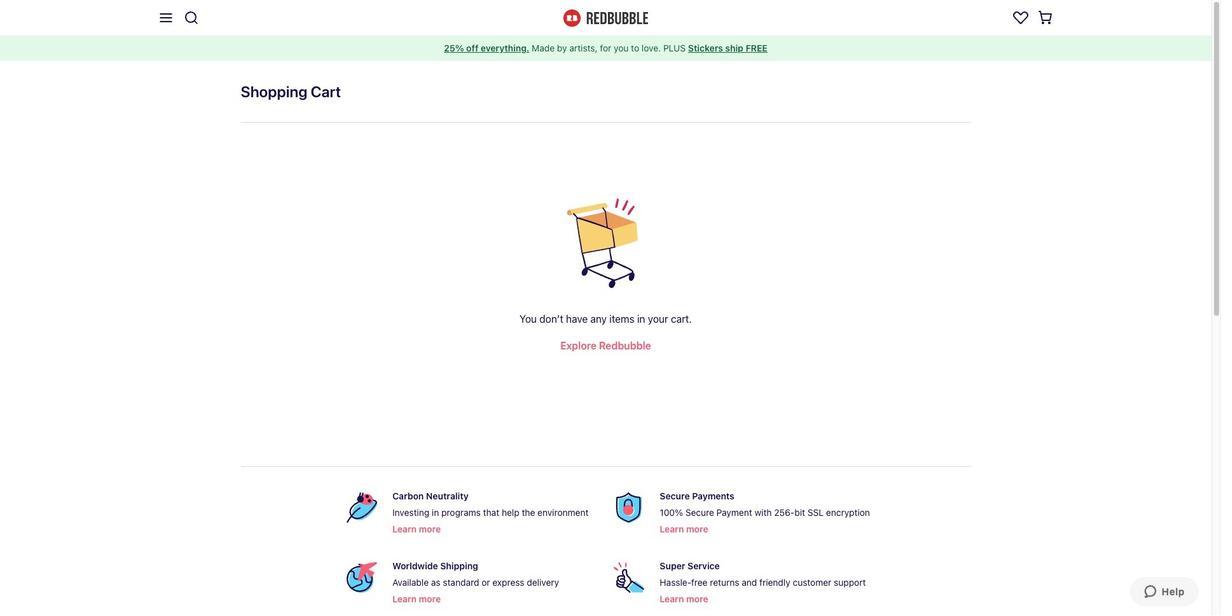 Task type: locate. For each thing, give the bounding box(es) containing it.
super service image
[[614, 563, 645, 593]]

empty cart image
[[561, 188, 650, 301]]

carbon neutrality image
[[347, 493, 377, 523]]

trust signals element
[[241, 478, 971, 616]]

worldwide shipping image
[[347, 563, 377, 593]]



Task type: vqa. For each thing, say whether or not it's contained in the screenshot.
Castlevania Link
no



Task type: describe. For each thing, give the bounding box(es) containing it.
secure payments image
[[614, 493, 645, 523]]



